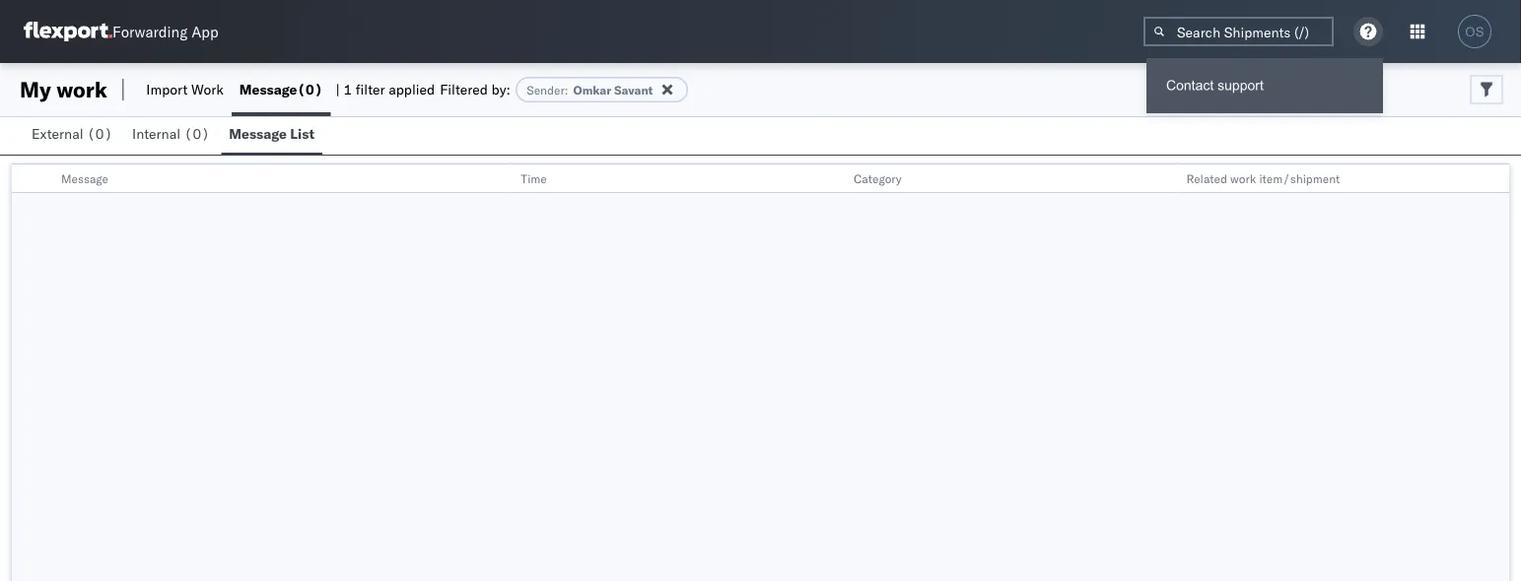 Task type: vqa. For each thing, say whether or not it's contained in the screenshot.
the rightmost work
yes



Task type: describe. For each thing, give the bounding box(es) containing it.
work
[[191, 81, 224, 98]]

import work button
[[138, 63, 232, 116]]

related
[[1187, 171, 1228, 186]]

external (0) button
[[24, 116, 124, 155]]

flexport. image
[[24, 22, 112, 41]]

1 contact support button from the top
[[1147, 58, 1384, 113]]

| 1 filter applied filtered by:
[[336, 81, 511, 98]]

contact
[[1167, 78, 1214, 93]]

contact support
[[1167, 78, 1264, 93]]

omkar
[[574, 82, 612, 97]]

forwarding app link
[[24, 22, 219, 41]]

forwarding app
[[112, 22, 219, 41]]

time
[[521, 171, 547, 186]]

message (0)
[[239, 81, 323, 98]]

forwarding
[[112, 22, 188, 41]]

Search Shipments (/) text field
[[1144, 17, 1334, 46]]

os
[[1466, 24, 1485, 39]]

message list button
[[221, 116, 323, 155]]

|
[[336, 81, 340, 98]]

internal (0)
[[132, 125, 210, 143]]

:
[[565, 82, 569, 97]]

external
[[32, 125, 83, 143]]

internal (0) button
[[124, 116, 221, 155]]

applied
[[389, 81, 435, 98]]

2 contact support button from the top
[[1147, 66, 1384, 106]]

1
[[344, 81, 352, 98]]

sender : omkar savant
[[527, 82, 653, 97]]

savant
[[614, 82, 653, 97]]

import
[[146, 81, 188, 98]]

message list
[[229, 125, 315, 143]]

filter
[[356, 81, 385, 98]]

app
[[191, 22, 219, 41]]



Task type: locate. For each thing, give the bounding box(es) containing it.
message left list
[[229, 125, 287, 143]]

resize handle column header for related work item/shipment
[[1486, 165, 1510, 194]]

support
[[1218, 78, 1264, 93]]

sender
[[527, 82, 565, 97]]

(0)
[[297, 81, 323, 98], [87, 125, 113, 143], [184, 125, 210, 143]]

(0) inside external (0) button
[[87, 125, 113, 143]]

4 resize handle column header from the left
[[1486, 165, 1510, 194]]

(0) for message (0)
[[297, 81, 323, 98]]

item/shipment
[[1260, 171, 1341, 186]]

my work
[[20, 76, 107, 103]]

resize handle column header for message
[[488, 165, 511, 194]]

1 horizontal spatial work
[[1231, 171, 1257, 186]]

(0) right external
[[87, 125, 113, 143]]

message
[[239, 81, 297, 98], [229, 125, 287, 143], [61, 171, 108, 186]]

work up the 'external (0)'
[[56, 76, 107, 103]]

1 resize handle column header from the left
[[488, 165, 511, 194]]

(0) inside internal (0) button
[[184, 125, 210, 143]]

0 horizontal spatial work
[[56, 76, 107, 103]]

0 vertical spatial work
[[56, 76, 107, 103]]

category
[[854, 171, 902, 186]]

message for list
[[229, 125, 287, 143]]

filtered
[[440, 81, 488, 98]]

work
[[56, 76, 107, 103], [1231, 171, 1257, 186]]

0 vertical spatial message
[[239, 81, 297, 98]]

work right related
[[1231, 171, 1257, 186]]

message up message list
[[239, 81, 297, 98]]

my
[[20, 76, 51, 103]]

work for my
[[56, 76, 107, 103]]

(0) for internal (0)
[[184, 125, 210, 143]]

resize handle column header for time
[[820, 165, 844, 194]]

(0) left |
[[297, 81, 323, 98]]

resize handle column header for category
[[1153, 165, 1177, 194]]

(0) for external (0)
[[87, 125, 113, 143]]

message inside message list "button"
[[229, 125, 287, 143]]

1 vertical spatial message
[[229, 125, 287, 143]]

internal
[[132, 125, 181, 143]]

message down external (0) button
[[61, 171, 108, 186]]

contact support button
[[1147, 58, 1384, 113], [1147, 66, 1384, 106]]

1 horizontal spatial (0)
[[184, 125, 210, 143]]

external (0)
[[32, 125, 113, 143]]

0 horizontal spatial (0)
[[87, 125, 113, 143]]

list
[[290, 125, 315, 143]]

1 vertical spatial work
[[1231, 171, 1257, 186]]

os button
[[1453, 9, 1498, 54]]

message for (0)
[[239, 81, 297, 98]]

import work
[[146, 81, 224, 98]]

by:
[[492, 81, 511, 98]]

2 horizontal spatial (0)
[[297, 81, 323, 98]]

related work item/shipment
[[1187, 171, 1341, 186]]

resize handle column header
[[488, 165, 511, 194], [820, 165, 844, 194], [1153, 165, 1177, 194], [1486, 165, 1510, 194]]

work for related
[[1231, 171, 1257, 186]]

3 resize handle column header from the left
[[1153, 165, 1177, 194]]

(0) right the "internal"
[[184, 125, 210, 143]]

2 vertical spatial message
[[61, 171, 108, 186]]

2 resize handle column header from the left
[[820, 165, 844, 194]]



